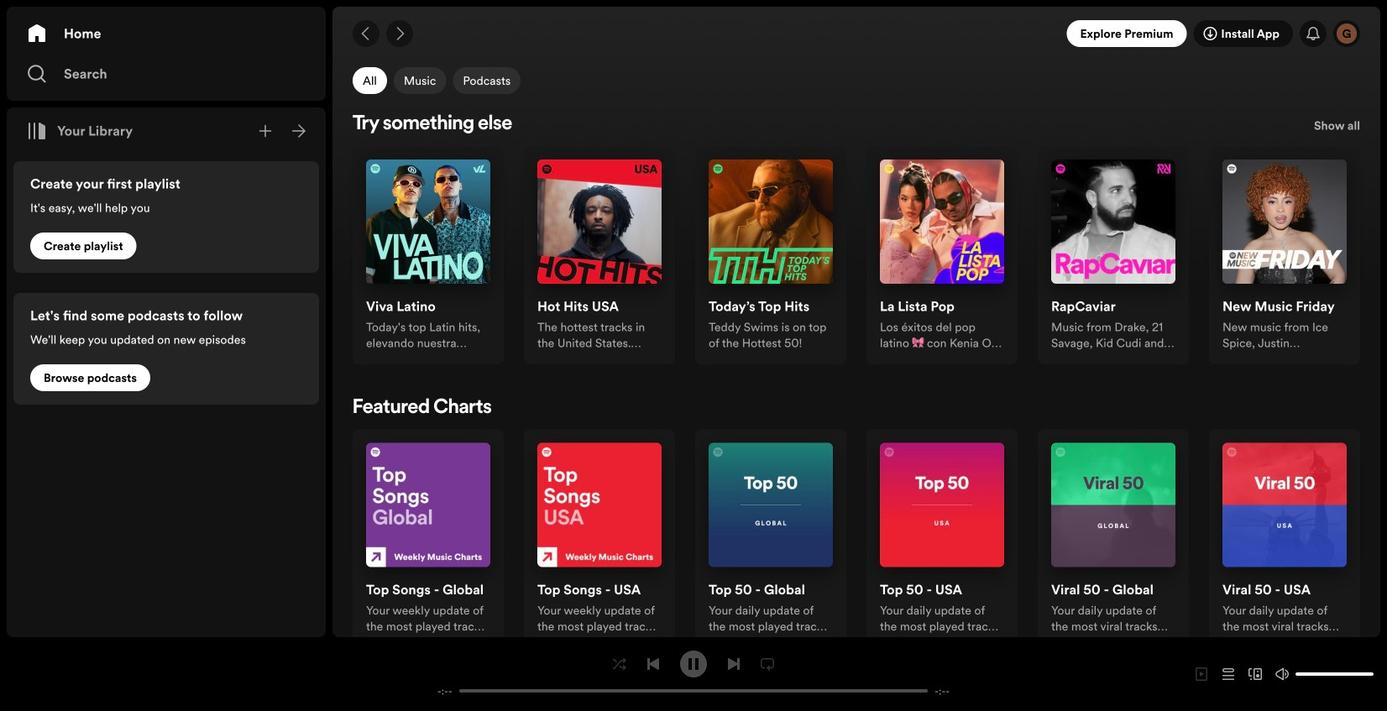 Task type: describe. For each thing, give the bounding box(es) containing it.
previous image
[[647, 657, 660, 671]]

disable repeat image
[[761, 657, 774, 671]]

enable shuffle image
[[613, 657, 627, 671]]

top bar and user menu element
[[333, 7, 1381, 60]]

Disable repeat checkbox
[[754, 651, 781, 678]]

pause image
[[687, 657, 700, 671]]

Podcasts checkbox
[[453, 67, 521, 94]]

spotify - web player: music for everyone element
[[333, 60, 1381, 711]]



Task type: vqa. For each thing, say whether or not it's contained in the screenshot.
Volume high image on the right
yes



Task type: locate. For each thing, give the bounding box(es) containing it.
go forward image
[[393, 27, 407, 40]]

try something else element
[[353, 114, 1361, 365]]

player controls element
[[419, 651, 969, 698]]

featured charts element
[[353, 398, 1361, 648]]

go back image
[[359, 27, 373, 40]]

Music checkbox
[[394, 67, 446, 94]]

volume high image
[[1276, 668, 1289, 681]]

main element
[[7, 7, 326, 637]]

what's new image
[[1307, 27, 1320, 40]]

next image
[[727, 657, 741, 671]]

All checkbox
[[353, 67, 387, 94]]



